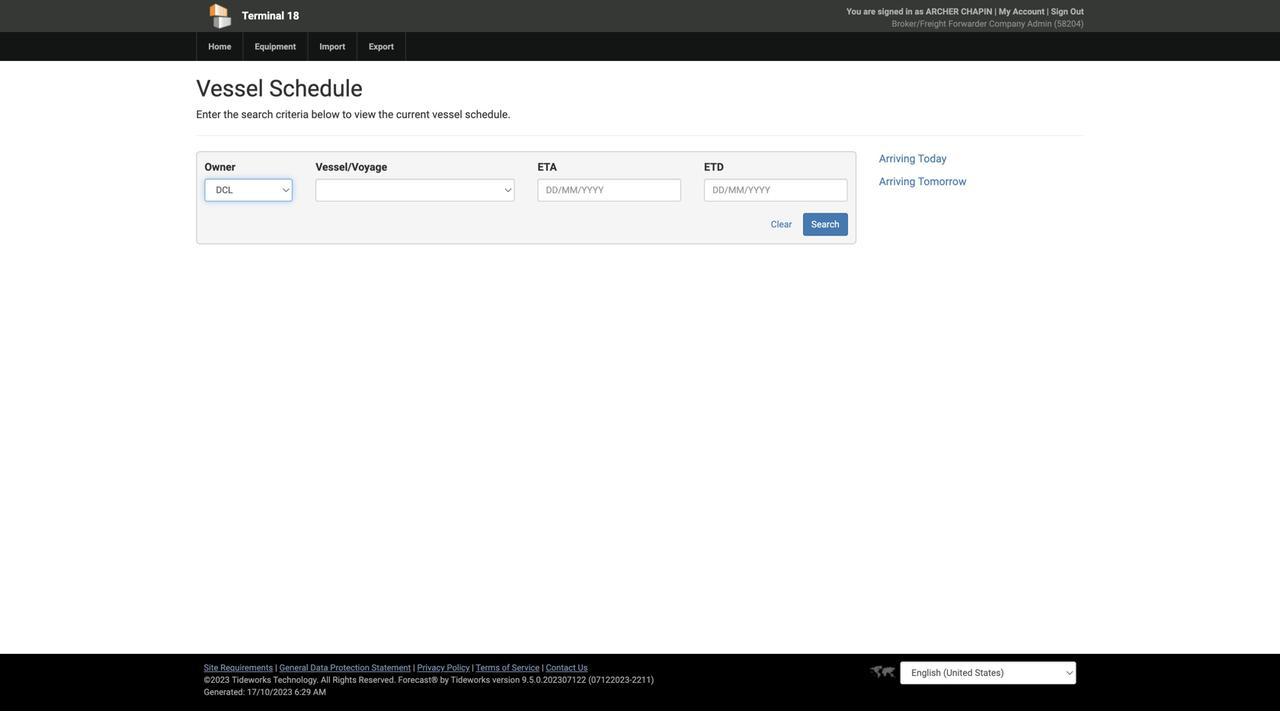 Task type: describe. For each thing, give the bounding box(es) containing it.
terminal 18 link
[[196, 0, 553, 32]]

| up 9.5.0.202307122
[[542, 663, 544, 673]]

ETD text field
[[705, 179, 848, 202]]

ETA text field
[[538, 179, 682, 202]]

view
[[355, 108, 376, 121]]

generated:
[[204, 687, 245, 697]]

you are signed in as archer chapin | my account | sign out broker/freight forwarder company admin (58204)
[[847, 6, 1085, 29]]

6:29
[[295, 687, 311, 697]]

clear button
[[763, 213, 801, 236]]

archer
[[926, 6, 960, 16]]

owner
[[205, 161, 236, 173]]

9.5.0.202307122
[[522, 675, 587, 685]]

import link
[[308, 32, 357, 61]]

equipment
[[255, 42, 296, 51]]

arriving today link
[[880, 152, 947, 165]]

| up forecast®
[[413, 663, 415, 673]]

are
[[864, 6, 876, 16]]

home link
[[196, 32, 243, 61]]

©2023 tideworks
[[204, 675, 271, 685]]

tomorrow
[[919, 175, 967, 188]]

arriving today
[[880, 152, 947, 165]]

schedule
[[269, 75, 363, 102]]

account
[[1013, 6, 1045, 16]]

signed
[[878, 6, 904, 16]]

privacy
[[417, 663, 445, 673]]

17/10/2023
[[247, 687, 293, 697]]

rights
[[333, 675, 357, 685]]

etd
[[705, 161, 724, 173]]

tideworks
[[451, 675, 491, 685]]

export link
[[357, 32, 406, 61]]

terminal 18
[[242, 10, 299, 22]]

forwarder
[[949, 19, 988, 29]]

search
[[812, 219, 840, 230]]

enter
[[196, 108, 221, 121]]

18
[[287, 10, 299, 22]]

search button
[[804, 213, 848, 236]]

eta
[[538, 161, 557, 173]]

below
[[312, 108, 340, 121]]

privacy policy link
[[417, 663, 470, 673]]

site
[[204, 663, 218, 673]]

service
[[512, 663, 540, 673]]

version
[[493, 675, 520, 685]]

import
[[320, 42, 345, 51]]

today
[[919, 152, 947, 165]]

vessel
[[433, 108, 463, 121]]

| up tideworks
[[472, 663, 474, 673]]



Task type: vqa. For each thing, say whether or not it's contained in the screenshot.
My
yes



Task type: locate. For each thing, give the bounding box(es) containing it.
my account link
[[1000, 6, 1045, 16]]

(07122023-
[[589, 675, 632, 685]]

out
[[1071, 6, 1085, 16]]

sign
[[1052, 6, 1069, 16]]

site requirements link
[[204, 663, 273, 673]]

data
[[311, 663, 328, 673]]

protection
[[330, 663, 370, 673]]

| left my
[[995, 6, 997, 16]]

search
[[241, 108, 273, 121]]

in
[[906, 6, 913, 16]]

policy
[[447, 663, 470, 673]]

terms
[[476, 663, 500, 673]]

vessel schedule enter the search criteria below to view the current vessel schedule.
[[196, 75, 511, 121]]

vessel/voyage
[[316, 161, 387, 173]]

arriving tomorrow
[[880, 175, 967, 188]]

us
[[578, 663, 588, 673]]

|
[[995, 6, 997, 16], [1047, 6, 1050, 16], [275, 663, 277, 673], [413, 663, 415, 673], [472, 663, 474, 673], [542, 663, 544, 673]]

1 vertical spatial arriving
[[880, 175, 916, 188]]

terms of service link
[[476, 663, 540, 673]]

| left 'general'
[[275, 663, 277, 673]]

am
[[313, 687, 326, 697]]

statement
[[372, 663, 411, 673]]

criteria
[[276, 108, 309, 121]]

arriving for arriving tomorrow
[[880, 175, 916, 188]]

arriving tomorrow link
[[880, 175, 967, 188]]

clear
[[771, 219, 793, 230]]

broker/freight
[[893, 19, 947, 29]]

technology.
[[273, 675, 319, 685]]

home
[[209, 42, 231, 51]]

(58204)
[[1055, 19, 1085, 29]]

arriving up arriving tomorrow
[[880, 152, 916, 165]]

arriving
[[880, 152, 916, 165], [880, 175, 916, 188]]

the
[[224, 108, 239, 121], [379, 108, 394, 121]]

schedule.
[[465, 108, 511, 121]]

terminal
[[242, 10, 284, 22]]

contact
[[546, 663, 576, 673]]

1 arriving from the top
[[880, 152, 916, 165]]

0 vertical spatial arriving
[[880, 152, 916, 165]]

to
[[343, 108, 352, 121]]

as
[[915, 6, 924, 16]]

current
[[396, 108, 430, 121]]

arriving for arriving today
[[880, 152, 916, 165]]

reserved.
[[359, 675, 396, 685]]

2211)
[[632, 675, 655, 685]]

general data protection statement link
[[280, 663, 411, 673]]

admin
[[1028, 19, 1053, 29]]

sign out link
[[1052, 6, 1085, 16]]

company
[[990, 19, 1026, 29]]

export
[[369, 42, 394, 51]]

the right view at the top left
[[379, 108, 394, 121]]

forecast®
[[398, 675, 438, 685]]

by
[[440, 675, 449, 685]]

you
[[847, 6, 862, 16]]

my
[[1000, 6, 1011, 16]]

2 arriving from the top
[[880, 175, 916, 188]]

vessel
[[196, 75, 264, 102]]

site requirements | general data protection statement | privacy policy | terms of service | contact us ©2023 tideworks technology. all rights reserved. forecast® by tideworks version 9.5.0.202307122 (07122023-2211) generated: 17/10/2023 6:29 am
[[204, 663, 655, 697]]

contact us link
[[546, 663, 588, 673]]

equipment link
[[243, 32, 308, 61]]

of
[[502, 663, 510, 673]]

2 the from the left
[[379, 108, 394, 121]]

0 horizontal spatial the
[[224, 108, 239, 121]]

requirements
[[221, 663, 273, 673]]

1 horizontal spatial the
[[379, 108, 394, 121]]

chapin
[[962, 6, 993, 16]]

arriving down "arriving today"
[[880, 175, 916, 188]]

the right enter
[[224, 108, 239, 121]]

all
[[321, 675, 331, 685]]

1 the from the left
[[224, 108, 239, 121]]

| left sign
[[1047, 6, 1050, 16]]

general
[[280, 663, 309, 673]]



